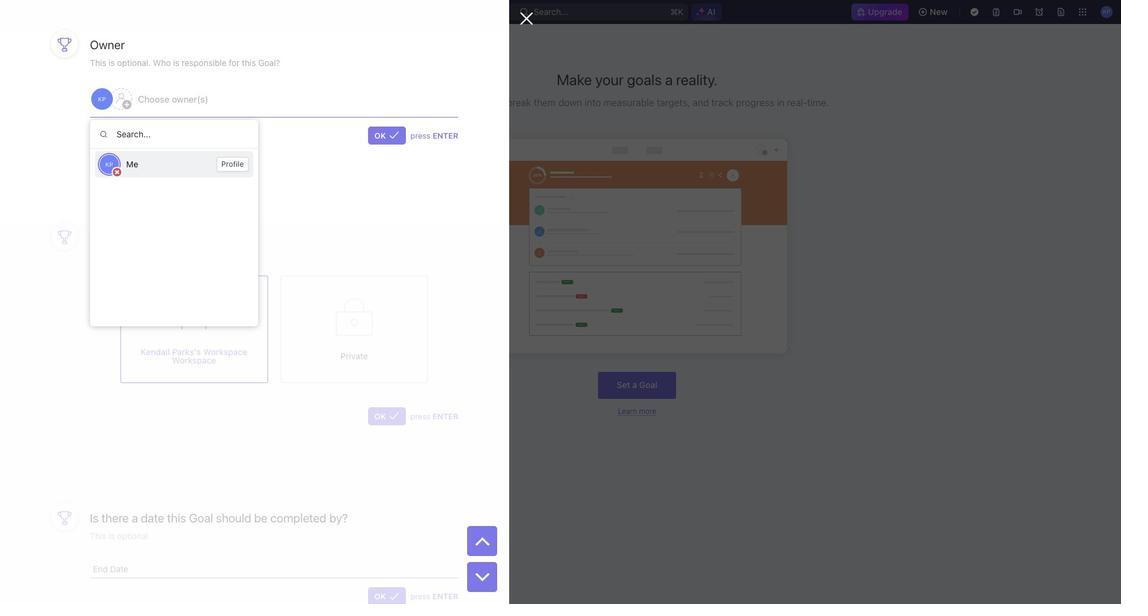 Task type: locate. For each thing, give the bounding box(es) containing it.
dialog
[[0, 0, 533, 605]]

0 horizontal spatial this
[[167, 512, 186, 525]]

1 press from the top
[[411, 131, 431, 140]]

and
[[693, 97, 709, 108]]

there
[[102, 512, 129, 525]]

1 vertical spatial kp
[[105, 161, 113, 168]]

ok button for goal
[[368, 588, 406, 605]]

1 vertical spatial ok button
[[368, 408, 406, 426]]

dialog containing owner
[[0, 0, 533, 605]]

kp
[[98, 95, 106, 103], [105, 161, 113, 168]]

this for to
[[192, 231, 211, 244]]

your
[[596, 71, 624, 88]]

1 vertical spatial ok
[[375, 412, 386, 422]]

enter
[[433, 131, 458, 140], [433, 412, 458, 422], [433, 593, 458, 602]]

⌘k
[[670, 7, 684, 17]]

goal left should
[[189, 512, 213, 525]]

in
[[777, 97, 785, 108]]

0 vertical spatial kp
[[98, 95, 106, 103]]

upgrade
[[868, 7, 903, 17]]

this
[[192, 231, 211, 244], [167, 512, 186, 525]]

learn more
[[618, 407, 657, 416]]

real-
[[787, 97, 808, 108]]

upgrade link
[[852, 4, 909, 20]]

2 press from the top
[[411, 412, 431, 422]]

new
[[930, 7, 948, 17]]

to
[[179, 231, 189, 244]]

press enter
[[411, 131, 458, 140], [411, 412, 458, 422], [411, 593, 458, 602]]

should
[[216, 512, 251, 525]]

a left date
[[132, 512, 138, 525]]

who
[[90, 231, 115, 244]]

down
[[559, 97, 582, 108]]

0 vertical spatial goal
[[640, 380, 658, 391]]

press for goal?
[[411, 412, 431, 422]]

track
[[712, 97, 734, 108]]

who has access to this goal?
[[90, 231, 244, 244]]

Search... text field
[[90, 120, 258, 149]]

2 press enter from the top
[[411, 412, 458, 422]]

this right date
[[167, 512, 186, 525]]

owner(s)
[[172, 94, 208, 104]]

1 enter from the top
[[433, 131, 458, 140]]

2 enter from the top
[[433, 412, 458, 422]]

a
[[665, 71, 673, 88], [633, 380, 637, 391], [132, 512, 138, 525]]

goal
[[640, 380, 658, 391], [189, 512, 213, 525]]

0 vertical spatial press
[[411, 131, 431, 140]]

tree
[[5, 250, 148, 330]]

owner
[[90, 38, 125, 52]]

2 vertical spatial press enter
[[411, 593, 458, 602]]

3 enter from the top
[[433, 593, 458, 602]]

ok button
[[368, 127, 406, 145], [368, 408, 406, 426], [368, 588, 406, 605]]

1 vertical spatial enter
[[433, 412, 458, 422]]

press
[[411, 131, 431, 140], [411, 412, 431, 422], [411, 593, 431, 602]]

1 horizontal spatial a
[[633, 380, 637, 391]]

2 ok button from the top
[[368, 408, 406, 426]]

0 vertical spatial press enter
[[411, 131, 458, 140]]

2 vertical spatial ok button
[[368, 588, 406, 605]]

3 press enter from the top
[[411, 593, 458, 602]]

measurable
[[604, 97, 654, 108]]

1 horizontal spatial this
[[192, 231, 211, 244]]

ok
[[375, 131, 386, 140], [375, 412, 386, 422], [375, 593, 386, 602]]

0 vertical spatial a
[[665, 71, 673, 88]]

0 horizontal spatial goal
[[189, 512, 213, 525]]

a right set
[[633, 380, 637, 391]]

2 vertical spatial press
[[411, 593, 431, 602]]

2 vertical spatial a
[[132, 512, 138, 525]]

3 ok button from the top
[[368, 588, 406, 605]]

targets,
[[657, 97, 690, 108]]

learn more link
[[618, 407, 657, 416]]

workspace right parks's
[[203, 347, 247, 357]]

1 vertical spatial this
[[167, 512, 186, 525]]

goal right set
[[640, 380, 658, 391]]

2 horizontal spatial a
[[665, 71, 673, 88]]

3 ok from the top
[[375, 593, 386, 602]]

1 vertical spatial goal
[[189, 512, 213, 525]]

goals
[[627, 71, 662, 88]]

2 ok from the top
[[375, 412, 386, 422]]

kendall
[[141, 347, 170, 357]]

more
[[639, 407, 657, 416]]

reality.
[[676, 71, 718, 88]]

kp left choose
[[98, 95, 106, 103]]

0 vertical spatial ok
[[375, 131, 386, 140]]

1 vertical spatial a
[[633, 380, 637, 391]]

profile
[[221, 160, 244, 169]]

workspace
[[203, 347, 247, 357], [172, 355, 216, 366]]

is there a date this goal should be completed by?
[[90, 512, 348, 525]]

this right the to
[[192, 231, 211, 244]]

has
[[117, 231, 136, 244]]

2 vertical spatial enter
[[433, 593, 458, 602]]

ok for goal
[[375, 593, 386, 602]]

kp left me
[[105, 161, 113, 168]]

learn
[[618, 407, 637, 416]]

1 ok button from the top
[[368, 127, 406, 145]]

1 vertical spatial press enter
[[411, 412, 458, 422]]

a up "targets,"
[[665, 71, 673, 88]]

2 vertical spatial ok
[[375, 593, 386, 602]]

kendall parks's workspace workspace
[[141, 347, 247, 366]]

ok button for goal?
[[368, 408, 406, 426]]

1 vertical spatial press
[[411, 412, 431, 422]]

0 vertical spatial ok button
[[368, 127, 406, 145]]

0 vertical spatial enter
[[433, 131, 458, 140]]

0 vertical spatial this
[[192, 231, 211, 244]]

3 press from the top
[[411, 593, 431, 602]]



Task type: describe. For each thing, give the bounding box(es) containing it.
1 ok from the top
[[375, 131, 386, 140]]

them
[[534, 97, 556, 108]]

completed
[[271, 512, 327, 525]]

favorites button
[[5, 213, 53, 227]]

goal?
[[214, 231, 244, 244]]

press enter for goal?
[[411, 412, 458, 422]]

this for date
[[167, 512, 186, 525]]

kp inside dropdown button
[[98, 95, 106, 103]]

set a goal
[[617, 380, 658, 391]]

is
[[90, 512, 99, 525]]

create goals, break them down into measurable targets, and track progress in real-time.
[[446, 97, 829, 108]]

enter for goal
[[433, 593, 458, 602]]

favorites
[[10, 215, 41, 224]]

sidebar navigation
[[0, 24, 153, 605]]

make
[[557, 71, 592, 88]]

goals,
[[477, 97, 504, 108]]

make your goals a reality.
[[557, 71, 718, 88]]

profile button
[[217, 157, 249, 172]]

break
[[507, 97, 531, 108]]

kp button
[[90, 87, 133, 111]]

private
[[341, 351, 368, 362]]

0 horizontal spatial a
[[132, 512, 138, 525]]

date
[[141, 512, 164, 525]]

press enter for goal
[[411, 593, 458, 602]]

1 horizontal spatial goal
[[640, 380, 658, 391]]

ok for goal?
[[375, 412, 386, 422]]

access
[[139, 231, 176, 244]]

parks's
[[172, 347, 201, 357]]

tree inside sidebar navigation
[[5, 250, 148, 330]]

1 press enter from the top
[[411, 131, 458, 140]]

me
[[126, 159, 138, 169]]

new button
[[913, 2, 955, 22]]

choose
[[138, 94, 169, 104]]

by?
[[329, 512, 348, 525]]

press for goal
[[411, 593, 431, 602]]

search...
[[534, 7, 568, 17]]

workspace right kendall
[[172, 355, 216, 366]]

time.
[[808, 97, 829, 108]]

be
[[254, 512, 268, 525]]

choose owner(s)
[[138, 94, 208, 104]]

enter for goal?
[[433, 412, 458, 422]]

into
[[585, 97, 601, 108]]

progress
[[736, 97, 775, 108]]

set
[[617, 380, 630, 391]]

create
[[446, 97, 475, 108]]



Task type: vqa. For each thing, say whether or not it's contained in the screenshot.
2nd they from right
no



